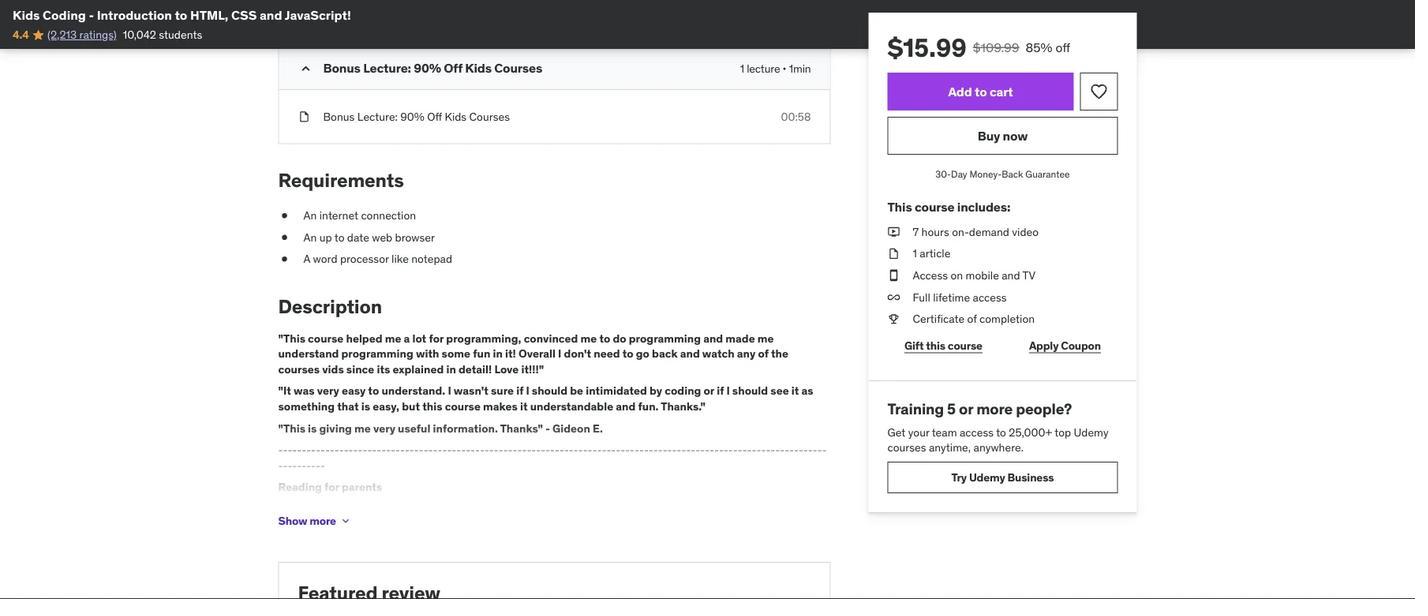 Task type: vqa. For each thing, say whether or not it's contained in the screenshot.
top 'Kids'
yes



Task type: locate. For each thing, give the bounding box(es) containing it.
as
[[802, 384, 814, 398]]

1 horizontal spatial is
[[361, 399, 370, 413]]

final 5 question quiz.
[[323, 13, 427, 28]]

i left don't
[[558, 347, 562, 361]]

1 horizontal spatial of
[[967, 312, 977, 326]]

lecture
[[747, 61, 780, 75]]

xsmall image left final
[[298, 13, 311, 28]]

of
[[967, 312, 977, 326], [758, 347, 769, 361]]

0 vertical spatial 5
[[350, 13, 356, 28]]

2 horizontal spatial or
[[959, 399, 973, 418]]

it left as
[[792, 384, 799, 398]]

0 vertical spatial "this
[[278, 331, 306, 345]]

this right gift
[[926, 338, 946, 353]]

is down easy
[[361, 399, 370, 413]]

0 horizontal spatial i
[[448, 384, 451, 398]]

question
[[359, 13, 402, 28]]

get
[[888, 425, 906, 439]]

lecture: up requirements
[[357, 109, 398, 123]]

to right up
[[334, 230, 345, 244]]

-
[[89, 7, 94, 23], [546, 421, 550, 435], [278, 443, 283, 457], [283, 443, 288, 457], [288, 443, 292, 457], [292, 443, 297, 457], [297, 443, 302, 457], [302, 443, 306, 457], [306, 443, 311, 457], [311, 443, 316, 457], [316, 443, 320, 457], [320, 443, 325, 457], [325, 443, 330, 457], [330, 443, 335, 457], [335, 443, 339, 457], [339, 443, 344, 457], [344, 443, 349, 457], [349, 443, 353, 457], [353, 443, 358, 457], [358, 443, 363, 457], [363, 443, 367, 457], [367, 443, 372, 457], [372, 443, 377, 457], [377, 443, 381, 457], [381, 443, 386, 457], [386, 443, 391, 457], [391, 443, 396, 457], [396, 443, 400, 457], [400, 443, 405, 457], [405, 443, 410, 457], [410, 443, 414, 457], [414, 443, 419, 457], [419, 443, 424, 457], [424, 443, 428, 457], [428, 443, 433, 457], [433, 443, 438, 457], [438, 443, 442, 457], [442, 443, 447, 457], [447, 443, 452, 457], [452, 443, 456, 457], [456, 443, 461, 457], [461, 443, 466, 457], [466, 443, 471, 457], [471, 443, 475, 457], [475, 443, 480, 457], [480, 443, 485, 457], [485, 443, 489, 457], [489, 443, 494, 457], [494, 443, 499, 457], [499, 443, 503, 457], [503, 443, 508, 457], [508, 443, 513, 457], [513, 443, 517, 457], [517, 443, 522, 457], [522, 443, 527, 457], [527, 443, 532, 457], [532, 443, 536, 457], [536, 443, 541, 457], [541, 443, 546, 457], [546, 443, 550, 457], [550, 443, 555, 457], [555, 443, 560, 457], [560, 443, 564, 457], [564, 443, 569, 457], [569, 443, 574, 457], [574, 443, 578, 457], [578, 443, 583, 457], [583, 443, 588, 457], [588, 443, 593, 457], [593, 443, 597, 457], [597, 443, 602, 457], [602, 443, 607, 457], [607, 443, 611, 457], [611, 443, 616, 457], [616, 443, 621, 457], [621, 443, 625, 457], [625, 443, 630, 457], [630, 443, 635, 457], [635, 443, 639, 457], [639, 443, 644, 457], [644, 443, 649, 457], [649, 443, 653, 457], [653, 443, 658, 457], [658, 443, 663, 457], [663, 443, 668, 457], [668, 443, 672, 457], [672, 443, 677, 457], [677, 443, 682, 457], [682, 443, 686, 457], [686, 443, 691, 457], [691, 443, 696, 457], [696, 443, 700, 457], [700, 443, 705, 457], [705, 443, 710, 457], [710, 443, 714, 457], [714, 443, 719, 457], [719, 443, 724, 457], [724, 443, 729, 457], [729, 443, 733, 457], [733, 443, 738, 457], [738, 443, 743, 457], [743, 443, 747, 457], [747, 443, 752, 457], [752, 443, 757, 457], [757, 443, 761, 457], [761, 443, 766, 457], [766, 443, 771, 457], [771, 443, 775, 457], [775, 443, 780, 457], [780, 443, 785, 457], [785, 443, 790, 457], [789, 443, 794, 457], [794, 443, 799, 457], [799, 443, 804, 457], [804, 443, 808, 457], [808, 443, 813, 457], [813, 443, 818, 457], [818, 443, 822, 457], [822, 443, 827, 457], [278, 458, 283, 473], [283, 458, 288, 473], [288, 458, 292, 473], [292, 458, 297, 473], [297, 458, 302, 473], [302, 458, 306, 473], [306, 458, 311, 473], [311, 458, 316, 473], [316, 458, 320, 473], [320, 458, 325, 473]]

0 horizontal spatial courses
[[278, 362, 320, 376]]

a left life
[[497, 517, 503, 532]]

2 vertical spatial the
[[308, 533, 324, 547]]

0 horizontal spatial 1
[[740, 61, 744, 75]]

get
[[410, 517, 426, 532]]

anytime,
[[929, 440, 971, 455]]

that down "don't"
[[612, 517, 632, 532]]

more up anywhere.
[[977, 399, 1013, 418]]

1 vertical spatial udemy
[[969, 470, 1005, 484]]

understandable
[[530, 399, 614, 413]]

0 horizontal spatial do
[[613, 331, 627, 345]]

1 vertical spatial courses
[[469, 109, 510, 123]]

xsmall image for access on mobile and tv
[[888, 268, 900, 283]]

final
[[323, 13, 347, 28]]

i left the wasn't
[[448, 384, 451, 398]]

for right lot
[[429, 331, 444, 345]]

me up programming
[[385, 331, 401, 345]]

of inside "this course helped me a lot for programming, convinced me to do programming and made me understand programming with some fun in it! overall i don't need to go back and watch any of the courses vids since its explained in detail! love it!!!" "it was very easy to understand. i wasn't sure if i should be intimidated by coding or if i should see it as something that is easy, but this course makes it understandable and fun. thanks." "this is giving me very useful information. thanks" - gideon e. --------------------------------------------------------------------------------------------------------------------- ---------- reading for parents do your kids spend too much time on the computer, phone or tablet? don't you wish they could do something more productive? why not get them to learn a life long valuable skill that will lead them into a career that pays 2 times the national average?
[[758, 347, 769, 361]]

includes:
[[957, 199, 1011, 215]]

or up 'anytime,'
[[959, 399, 973, 418]]

and down intimidated
[[616, 399, 636, 413]]

tv
[[1023, 268, 1036, 282]]

vids
[[322, 362, 344, 376]]

like
[[392, 252, 409, 266]]

requirements
[[278, 169, 404, 192]]

2 horizontal spatial i
[[558, 347, 562, 361]]

a right into
[[727, 517, 733, 532]]

me up don't
[[581, 331, 597, 345]]

1 horizontal spatial off
[[444, 60, 463, 76]]

2 horizontal spatial the
[[771, 347, 789, 361]]

course up hours
[[915, 199, 955, 215]]

do up career
[[745, 502, 758, 516]]

0 vertical spatial your
[[908, 425, 930, 439]]

for
[[429, 331, 444, 345], [324, 480, 339, 494]]

5 up team
[[947, 399, 956, 418]]

something up pays
[[761, 502, 813, 516]]

xsmall image left up
[[278, 230, 291, 245]]

5 for final
[[350, 13, 356, 28]]

xsmall image for processor
[[278, 251, 291, 267]]

0 vertical spatial or
[[704, 384, 714, 398]]

and right css
[[260, 7, 282, 23]]

cart
[[990, 83, 1013, 99]]

udemy
[[1074, 425, 1109, 439], [969, 470, 1005, 484]]

1 horizontal spatial this
[[926, 338, 946, 353]]

programming, convinced
[[446, 331, 578, 345]]

that left pays
[[769, 517, 789, 532]]

or up valuable
[[568, 502, 578, 516]]

watch
[[702, 347, 735, 361]]

2 horizontal spatial more
[[977, 399, 1013, 418]]

them down time
[[429, 517, 454, 532]]

0 horizontal spatial of
[[758, 347, 769, 361]]

buy
[[978, 127, 1000, 144]]

video
[[1012, 225, 1039, 239]]

more
[[977, 399, 1013, 418], [310, 514, 336, 528], [278, 517, 304, 532]]

of right any
[[758, 347, 769, 361]]

something down was
[[278, 399, 335, 413]]

your inside "this course helped me a lot for programming, convinced me to do programming and made me understand programming with some fun in it! overall i don't need to go back and watch any of the courses vids since its explained in detail! love it!!!" "it was very easy to understand. i wasn't sure if i should be intimidated by coding or if i should see it as something that is easy, but this course makes it understandable and fun. thanks." "this is giving me very useful information. thanks" - gideon e. --------------------------------------------------------------------------------------------------------------------- ---------- reading for parents do your kids spend too much time on the computer, phone or tablet? don't you wish they could do something more productive? why not get them to learn a life long valuable skill that will lead them into a career that pays 2 times the national average?
[[295, 502, 316, 516]]

show more button
[[278, 505, 352, 537]]

xsmall image for final 5 question quiz.
[[298, 13, 311, 28]]

xsmall image for an up to date web browser
[[278, 230, 291, 245]]

1 bonus from the top
[[323, 60, 361, 76]]

0 vertical spatial courses
[[278, 362, 320, 376]]

"this down "it
[[278, 421, 306, 435]]

1 vertical spatial the
[[463, 502, 479, 516]]

0 horizontal spatial very
[[317, 384, 339, 398]]

xsmall image left the 7
[[888, 224, 900, 240]]

xsmall image left access in the top of the page
[[888, 268, 900, 283]]

i left should
[[526, 384, 530, 398]]

completion
[[980, 312, 1035, 326]]

0 vertical spatial it
[[792, 384, 799, 398]]

this right but
[[422, 399, 443, 413]]

do up 'need'
[[613, 331, 627, 345]]

5 inside training 5 or more people? get your team access to 25,000+ top udemy courses anytime, anywhere.
[[947, 399, 956, 418]]

or inside training 5 or more people? get your team access to 25,000+ top udemy courses anytime, anywhere.
[[959, 399, 973, 418]]

the up learn
[[463, 502, 479, 516]]

1 vertical spatial 5
[[947, 399, 956, 418]]

0 vertical spatial bonus lecture: 90% off kids courses
[[323, 60, 542, 76]]

your right get
[[908, 425, 930, 439]]

a
[[304, 252, 310, 266]]

1 vertical spatial bonus
[[323, 109, 355, 123]]

xsmall image left the 1 article
[[888, 246, 900, 261]]

1 an from the top
[[304, 208, 317, 222]]

gideon
[[553, 421, 590, 435]]

an up to date web browser
[[304, 230, 435, 244]]

on right time
[[448, 502, 461, 516]]

more inside "this course helped me a lot for programming, convinced me to do programming and made me understand programming with some fun in it! overall i don't need to go back and watch any of the courses vids since its explained in detail! love it!!!" "it was very easy to understand. i wasn't sure if i should be intimidated by coding or if i should see it as something that is easy, but this course makes it understandable and fun. thanks." "this is giving me very useful information. thanks" - gideon e. --------------------------------------------------------------------------------------------------------------------- ---------- reading for parents do your kids spend too much time on the computer, phone or tablet? don't you wish they could do something more productive? why not get them to learn a life long valuable skill that will lead them into a career that pays 2 times the national average?
[[278, 517, 304, 532]]

"this up understand
[[278, 331, 306, 345]]

xsmall image
[[298, 109, 311, 124], [888, 224, 900, 240], [888, 246, 900, 261], [278, 251, 291, 267], [888, 290, 900, 305]]

them down wish
[[677, 517, 703, 532]]

lecture:
[[363, 60, 411, 76], [357, 109, 398, 123]]

a left lot
[[404, 331, 410, 345]]

for up kids
[[324, 480, 339, 494]]

1 horizontal spatial 5
[[947, 399, 956, 418]]

you
[[647, 502, 664, 516]]

this course includes:
[[888, 199, 1011, 215]]

an left internet
[[304, 208, 317, 222]]

1 horizontal spatial more
[[310, 514, 336, 528]]

xsmall image inside 'show more' button
[[339, 515, 352, 527]]

1 horizontal spatial it
[[792, 384, 799, 398]]

parents
[[342, 480, 382, 494]]

0 horizontal spatial or
[[568, 502, 578, 516]]

1 vertical spatial courses
[[888, 440, 926, 455]]

hours
[[922, 225, 950, 239]]

1 horizontal spatial if
[[717, 384, 724, 398]]

the down show more
[[308, 533, 324, 547]]

1 vertical spatial for
[[324, 480, 339, 494]]

0 horizontal spatial is
[[308, 421, 317, 435]]

course down certificate of completion
[[948, 338, 983, 353]]

to inside "add to cart" button
[[975, 83, 987, 99]]

30-
[[936, 168, 951, 180]]

1 horizontal spatial very
[[373, 421, 395, 435]]

2 "this from the top
[[278, 421, 306, 435]]

of down full lifetime access
[[967, 312, 977, 326]]

valuable
[[547, 517, 588, 532]]

1 horizontal spatial your
[[908, 425, 930, 439]]

0 vertical spatial the
[[771, 347, 789, 361]]

bonus up requirements
[[323, 109, 355, 123]]

time
[[424, 502, 446, 516]]

2 an from the top
[[304, 230, 317, 244]]

xsmall image
[[298, 13, 311, 28], [278, 208, 291, 223], [278, 230, 291, 245], [888, 268, 900, 283], [888, 311, 900, 327], [339, 515, 352, 527]]

1 vertical spatial your
[[295, 502, 316, 516]]

computer,
[[482, 502, 532, 516]]

1 vertical spatial bonus lecture: 90% off kids courses
[[323, 109, 510, 123]]

intimidated
[[586, 384, 647, 398]]

an left up
[[304, 230, 317, 244]]

and
[[260, 7, 282, 23], [1002, 268, 1020, 282], [680, 347, 700, 361], [616, 399, 636, 413]]

1 for 1 article
[[913, 246, 917, 261]]

wishlist image
[[1090, 82, 1109, 101]]

10,042 students
[[123, 28, 202, 42]]

1 horizontal spatial the
[[463, 502, 479, 516]]

1 vertical spatial an
[[304, 230, 317, 244]]

1 vertical spatial it
[[520, 399, 528, 413]]

in left the it!
[[493, 347, 503, 361]]

if right sure at left bottom
[[516, 384, 524, 398]]

1 vertical spatial of
[[758, 347, 769, 361]]

to left learn
[[457, 517, 467, 532]]

xsmall image left a
[[278, 251, 291, 267]]

access
[[973, 290, 1007, 304], [960, 425, 994, 439]]

to up students
[[175, 7, 187, 23]]

0 vertical spatial 1
[[740, 61, 744, 75]]

0 vertical spatial something
[[278, 399, 335, 413]]

xsmall image for on-
[[888, 224, 900, 240]]

it up thanks"
[[520, 399, 528, 413]]

1 vertical spatial or
[[959, 399, 973, 418]]

an
[[304, 208, 317, 222], [304, 230, 317, 244]]

0 vertical spatial udemy
[[1074, 425, 1109, 439]]

they
[[692, 502, 713, 516]]

more inside training 5 or more people? get your team access to 25,000+ top udemy courses anytime, anywhere.
[[977, 399, 1013, 418]]

1 horizontal spatial for
[[429, 331, 444, 345]]

xsmall image up national
[[339, 515, 352, 527]]

should
[[532, 384, 568, 398]]

2 bonus from the top
[[323, 109, 355, 123]]

"this
[[278, 331, 306, 345], [278, 421, 306, 435]]

0 horizontal spatial your
[[295, 502, 316, 516]]

in down some
[[446, 362, 456, 376]]

be
[[570, 384, 583, 398]]

1 horizontal spatial courses
[[888, 440, 926, 455]]

very down vids
[[317, 384, 339, 398]]

or right coding
[[704, 384, 714, 398]]

1 horizontal spatial something
[[761, 502, 813, 516]]

to left "cart" on the top of the page
[[975, 83, 987, 99]]

0 horizontal spatial if
[[516, 384, 524, 398]]

apply coupon button
[[1012, 330, 1118, 362]]

the
[[771, 347, 789, 361], [463, 502, 479, 516], [308, 533, 324, 547]]

coding
[[665, 384, 701, 398]]

do
[[613, 331, 627, 345], [745, 502, 758, 516]]

0 vertical spatial in
[[493, 347, 503, 361]]

0 horizontal spatial on
[[448, 502, 461, 516]]

very down easy,
[[373, 421, 395, 435]]

xsmall image left certificate
[[888, 311, 900, 327]]

0 horizontal spatial for
[[324, 480, 339, 494]]

certificate
[[913, 312, 965, 326]]

date
[[347, 230, 369, 244]]

gift this course link
[[888, 330, 1000, 362]]

0 horizontal spatial them
[[429, 517, 454, 532]]

could
[[716, 502, 743, 516]]

1 vertical spatial access
[[960, 425, 994, 439]]

1 lecture • 1min
[[740, 61, 811, 75]]

course
[[915, 199, 955, 215], [308, 331, 344, 345], [948, 338, 983, 353], [445, 399, 481, 413]]

a word processor like notepad
[[304, 252, 452, 266]]

access up anywhere.
[[960, 425, 994, 439]]

that down easy
[[337, 399, 359, 413]]

xsmall image left internet
[[278, 208, 291, 223]]

udemy right try
[[969, 470, 1005, 484]]

1 left article
[[913, 246, 917, 261]]

0 vertical spatial on
[[951, 268, 963, 282]]

an for an internet connection
[[304, 208, 317, 222]]

apply coupon
[[1029, 338, 1101, 353]]

is left giving
[[308, 421, 317, 435]]

me
[[385, 331, 401, 345], [581, 331, 597, 345], [758, 331, 774, 345], [354, 421, 371, 435]]

courses down get
[[888, 440, 926, 455]]

average?
[[369, 533, 414, 547]]

1 horizontal spatial udemy
[[1074, 425, 1109, 439]]

0 vertical spatial lecture:
[[363, 60, 411, 76]]

courses down understand
[[278, 362, 320, 376]]

1 horizontal spatial 1
[[913, 246, 917, 261]]

programming
[[341, 347, 413, 361]]

more up times
[[278, 517, 304, 532]]

courses inside training 5 or more people? get your team access to 25,000+ top udemy courses anytime, anywhere.
[[888, 440, 926, 455]]

if left i should
[[717, 384, 724, 398]]

0 horizontal spatial 5
[[350, 13, 356, 28]]

lecture: down question
[[363, 60, 411, 76]]

1 left lecture
[[740, 61, 744, 75]]

to inside training 5 or more people? get your team access to 25,000+ top udemy courses anytime, anywhere.
[[996, 425, 1006, 439]]

i
[[558, 347, 562, 361], [448, 384, 451, 398], [526, 384, 530, 398]]

bonus right small image
[[323, 60, 361, 76]]

1 vertical spatial "this
[[278, 421, 306, 435]]

0 vertical spatial of
[[967, 312, 977, 326]]

to up anywhere.
[[996, 425, 1006, 439]]

on up full lifetime access
[[951, 268, 963, 282]]

xsmall image for access
[[888, 290, 900, 305]]

need
[[594, 347, 620, 361]]

thanks"
[[500, 421, 543, 435]]

your right do
[[295, 502, 316, 516]]

makes
[[483, 399, 518, 413]]

1 vertical spatial on
[[448, 502, 461, 516]]

1 vertical spatial in
[[446, 362, 456, 376]]

more right the show on the left
[[310, 514, 336, 528]]

0 vertical spatial off
[[444, 60, 463, 76]]

xsmall image left the full
[[888, 290, 900, 305]]

1 vertical spatial 1
[[913, 246, 917, 261]]

udemy right top
[[1074, 425, 1109, 439]]

courses
[[494, 60, 542, 76], [469, 109, 510, 123]]

1 vertical spatial this
[[422, 399, 443, 413]]

xsmall image for certificate of completion
[[888, 311, 900, 327]]

wasn't
[[454, 384, 489, 398]]

5 right final
[[350, 13, 356, 28]]

add
[[948, 83, 972, 99]]

buy now button
[[888, 117, 1118, 155]]

0 horizontal spatial more
[[278, 517, 304, 532]]

the right any
[[771, 347, 789, 361]]

access down "mobile"
[[973, 290, 1007, 304]]

phone
[[535, 502, 566, 516]]

don't
[[618, 502, 644, 516]]

1 vertical spatial very
[[373, 421, 395, 435]]

1 horizontal spatial do
[[745, 502, 758, 516]]

2 vertical spatial or
[[568, 502, 578, 516]]



Task type: describe. For each thing, give the bounding box(es) containing it.
but
[[402, 399, 420, 413]]

0 horizontal spatial udemy
[[969, 470, 1005, 484]]

show
[[278, 514, 307, 528]]

0 horizontal spatial it
[[520, 399, 528, 413]]

0 vertical spatial do
[[613, 331, 627, 345]]

2 horizontal spatial that
[[769, 517, 789, 532]]

10,042
[[123, 28, 156, 42]]

long
[[523, 517, 545, 532]]

0 vertical spatial access
[[973, 290, 1007, 304]]

0 horizontal spatial that
[[337, 399, 359, 413]]

me right made
[[758, 331, 774, 345]]

an internet connection
[[304, 208, 416, 222]]

access
[[913, 268, 948, 282]]

2 if from the left
[[717, 384, 724, 398]]

times
[[278, 533, 306, 547]]

small image
[[298, 61, 314, 77]]

explained
[[393, 362, 444, 376]]

1 vertical spatial kids
[[465, 60, 492, 76]]

see
[[771, 384, 789, 398]]

skill
[[591, 517, 610, 532]]

0 horizontal spatial the
[[308, 533, 324, 547]]

introduction
[[97, 7, 172, 23]]

productive?
[[306, 517, 364, 532]]

gift this course
[[905, 338, 983, 353]]

1min
[[789, 61, 811, 75]]

0 vertical spatial this
[[926, 338, 946, 353]]

85%
[[1026, 39, 1053, 55]]

e.
[[593, 421, 603, 435]]

1 horizontal spatial in
[[493, 347, 503, 361]]

an for an up to date web browser
[[304, 230, 317, 244]]

by
[[650, 384, 662, 398]]

easy
[[342, 384, 366, 398]]

0 vertical spatial very
[[317, 384, 339, 398]]

xsmall image down small image
[[298, 109, 311, 124]]

1 vertical spatial 90%
[[401, 109, 425, 123]]

courses inside "this course helped me a lot for programming, convinced me to do programming and made me understand programming with some fun in it! overall i don't need to go back and watch any of the courses vids since its explained in detail! love it!!!" "it was very easy to understand. i wasn't sure if i should be intimidated by coding or if i should see it as something that is easy, but this course makes it understandable and fun. thanks." "this is giving me very useful information. thanks" - gideon e. --------------------------------------------------------------------------------------------------------------------- ---------- reading for parents do your kids spend too much time on the computer, phone or tablet? don't you wish they could do something more productive? why not get them to learn a life long valuable skill that will lead them into a career that pays 2 times the national average?
[[278, 362, 320, 376]]

connection
[[361, 208, 416, 222]]

detail! love
[[459, 362, 519, 376]]

0 horizontal spatial in
[[446, 362, 456, 376]]

access on mobile and tv
[[913, 268, 1036, 282]]

1 vertical spatial lecture:
[[357, 109, 398, 123]]

on inside "this course helped me a lot for programming, convinced me to do programming and made me understand programming with some fun in it! overall i don't need to go back and watch any of the courses vids since its explained in detail! love it!!!" "it was very easy to understand. i wasn't sure if i should be intimidated by coding or if i should see it as something that is easy, but this course makes it understandable and fun. thanks." "this is giving me very useful information. thanks" - gideon e. --------------------------------------------------------------------------------------------------------------------- ---------- reading for parents do your kids spend too much time on the computer, phone or tablet? don't you wish they could do something more productive? why not get them to learn a life long valuable skill that will lead them into a career that pays 2 times the national average?
[[448, 502, 461, 516]]

0 horizontal spatial something
[[278, 399, 335, 413]]

1 vertical spatial do
[[745, 502, 758, 516]]

full
[[913, 290, 931, 304]]

on-
[[952, 225, 969, 239]]

with
[[416, 347, 439, 361]]

•
[[783, 61, 787, 75]]

try
[[952, 470, 967, 484]]

2
[[817, 517, 824, 532]]

national
[[327, 533, 367, 547]]

top
[[1055, 425, 1071, 439]]

into
[[706, 517, 724, 532]]

now
[[1003, 127, 1028, 144]]

to left "go" at the bottom
[[623, 347, 634, 361]]

apply
[[1029, 338, 1059, 353]]

course down the wasn't
[[445, 399, 481, 413]]

tablet?
[[581, 502, 615, 516]]

browser
[[395, 230, 435, 244]]

to up 'need'
[[599, 331, 610, 345]]

certificate of completion
[[913, 312, 1035, 326]]

7
[[913, 225, 919, 239]]

2 horizontal spatial a
[[727, 517, 733, 532]]

internet
[[320, 208, 358, 222]]

useful
[[398, 421, 431, 435]]

web
[[372, 230, 393, 244]]

information.
[[433, 421, 498, 435]]

1 vertical spatial off
[[427, 109, 442, 123]]

fun
[[473, 347, 490, 361]]

it!
[[505, 347, 516, 361]]

2 vertical spatial kids
[[445, 109, 467, 123]]

javascript!
[[285, 7, 351, 23]]

pays
[[792, 517, 815, 532]]

article
[[920, 246, 951, 261]]

1 horizontal spatial or
[[704, 384, 714, 398]]

go
[[636, 347, 650, 361]]

understand.
[[382, 384, 445, 398]]

do
[[278, 502, 292, 516]]

day
[[951, 168, 968, 180]]

buy now
[[978, 127, 1028, 144]]

0 horizontal spatial a
[[404, 331, 410, 345]]

$15.99
[[888, 32, 967, 63]]

try udemy business link
[[888, 462, 1118, 493]]

to up easy,
[[368, 384, 379, 398]]

1 for 1 lecture • 1min
[[740, 61, 744, 75]]

1 them from the left
[[429, 517, 454, 532]]

1 article
[[913, 246, 951, 261]]

quiz.
[[404, 13, 427, 28]]

it!!!"
[[521, 362, 544, 376]]

understand
[[278, 347, 339, 361]]

0 vertical spatial for
[[429, 331, 444, 345]]

spend
[[342, 502, 372, 516]]

1 horizontal spatial i
[[526, 384, 530, 398]]

access inside training 5 or more people? get your team access to 25,000+ top udemy courses anytime, anywhere.
[[960, 425, 994, 439]]

0 vertical spatial courses
[[494, 60, 542, 76]]

1 bonus lecture: 90% off kids courses from the top
[[323, 60, 542, 76]]

css
[[231, 7, 257, 23]]

0 vertical spatial kids
[[13, 7, 40, 23]]

and left tv
[[1002, 268, 1020, 282]]

me right giving
[[354, 421, 371, 435]]

demand
[[969, 225, 1010, 239]]

course up understand
[[308, 331, 344, 345]]

1 horizontal spatial a
[[497, 517, 503, 532]]

training
[[888, 399, 944, 418]]

fun.
[[638, 399, 659, 413]]

your inside training 5 or more people? get your team access to 25,000+ top udemy courses anytime, anywhere.
[[908, 425, 930, 439]]

helped
[[346, 331, 383, 345]]

training 5 or more people? get your team access to 25,000+ top udemy courses anytime, anywhere.
[[888, 399, 1109, 455]]

1 "this from the top
[[278, 331, 306, 345]]

its
[[377, 362, 390, 376]]

kids coding - introduction to html, css and javascript!
[[13, 7, 351, 23]]

30-day money-back guarantee
[[936, 168, 1070, 180]]

learn
[[469, 517, 494, 532]]

this inside "this course helped me a lot for programming, convinced me to do programming and made me understand programming with some fun in it! overall i don't need to go back and watch any of the courses vids since its explained in detail! love it!!!" "it was very easy to understand. i wasn't sure if i should be intimidated by coding or if i should see it as something that is easy, but this course makes it understandable and fun. thanks." "this is giving me very useful information. thanks" - gideon e. --------------------------------------------------------------------------------------------------------------------- ---------- reading for parents do your kids spend too much time on the computer, phone or tablet? don't you wish they could do something more productive? why not get them to learn a life long valuable skill that will lead them into a career that pays 2 times the national average?
[[422, 399, 443, 413]]

0 vertical spatial 90%
[[414, 60, 441, 76]]

1 vertical spatial something
[[761, 502, 813, 516]]

7 hours on-demand video
[[913, 225, 1039, 239]]

0 vertical spatial is
[[361, 399, 370, 413]]

25,000+
[[1009, 425, 1052, 439]]

00:58
[[781, 109, 811, 123]]

2 bonus lecture: 90% off kids courses from the top
[[323, 109, 510, 123]]

(2,213 ratings)
[[47, 28, 117, 42]]

this
[[888, 199, 912, 215]]

$15.99 $109.99 85% off
[[888, 32, 1071, 63]]

udemy inside training 5 or more people? get your team access to 25,000+ top udemy courses anytime, anywhere.
[[1074, 425, 1109, 439]]

1 horizontal spatial on
[[951, 268, 963, 282]]

(2,213
[[47, 28, 77, 42]]

and down programming and
[[680, 347, 700, 361]]

1 horizontal spatial that
[[612, 517, 632, 532]]

gift
[[905, 338, 924, 353]]

i should
[[727, 384, 768, 398]]

coding
[[43, 7, 86, 23]]

programming and
[[629, 331, 723, 345]]

5 for training
[[947, 399, 956, 418]]

xsmall image for an internet connection
[[278, 208, 291, 223]]

2 them from the left
[[677, 517, 703, 532]]

kids
[[319, 502, 339, 516]]

1 if from the left
[[516, 384, 524, 398]]

more inside button
[[310, 514, 336, 528]]

life
[[505, 517, 520, 532]]

thanks."
[[661, 399, 706, 413]]

1 vertical spatial is
[[308, 421, 317, 435]]



